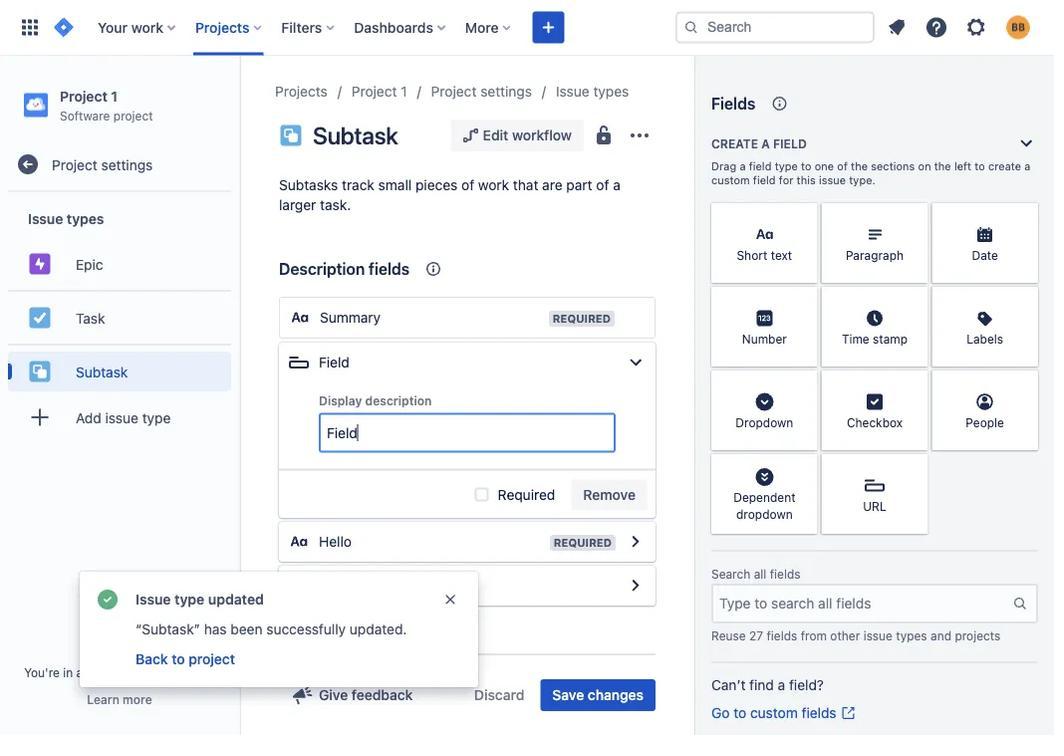 Task type: vqa. For each thing, say whether or not it's contained in the screenshot.
Releases
no



Task type: describe. For each thing, give the bounding box(es) containing it.
type inside drag a field type to one of the sections on the left to create a custom field for this issue type.
[[775, 160, 799, 173]]

display
[[319, 394, 362, 408]]

to right left
[[975, 160, 986, 173]]

edit workflow
[[483, 127, 572, 144]]

description fields
[[279, 260, 410, 279]]

project inside 'link'
[[352, 83, 397, 100]]

learn
[[87, 693, 119, 707]]

in
[[63, 666, 73, 680]]

fields right 27
[[767, 629, 798, 643]]

field for drag
[[749, 160, 772, 173]]

help image
[[925, 15, 949, 39]]

text
[[771, 248, 793, 262]]

can't
[[712, 678, 746, 694]]

issue type updated
[[136, 592, 264, 608]]

required for hello
[[554, 537, 612, 550]]

project inside button
[[189, 652, 235, 668]]

notifications image
[[885, 15, 909, 39]]

edit
[[483, 127, 509, 144]]

more information image for number
[[792, 289, 816, 313]]

no restrictions image
[[592, 124, 616, 148]]

paragraph
[[847, 248, 904, 262]]

your work button
[[92, 11, 183, 43]]

to inside button
[[172, 652, 185, 668]]

success image
[[96, 588, 120, 612]]

more information image for dependent dropdown
[[792, 457, 816, 481]]

updated.
[[350, 622, 407, 638]]

task.
[[320, 197, 351, 213]]

learn more
[[87, 693, 152, 707]]

your
[[98, 19, 128, 35]]

subtasks
[[279, 177, 338, 193]]

description for description fields
[[279, 260, 365, 279]]

project inside project 1 software project
[[113, 108, 153, 122]]

summary
[[320, 310, 381, 326]]

issue types for group containing issue types
[[28, 210, 104, 227]]

dropdown
[[737, 508, 793, 522]]

back to project button
[[134, 648, 237, 672]]

are
[[543, 177, 563, 193]]

edit workflow button
[[451, 120, 584, 152]]

search image
[[684, 19, 700, 35]]

project inside project 1 software project
[[60, 88, 107, 104]]

track
[[342, 177, 375, 193]]

0 vertical spatial types
[[594, 83, 629, 100]]

filters
[[282, 19, 322, 35]]

a right find
[[778, 678, 786, 694]]

issue inside drag a field type to one of the sections on the left to create a custom field for this issue type.
[[820, 174, 847, 187]]

more information image for checkbox
[[903, 373, 927, 397]]

fields left more information about the context fields image
[[369, 260, 410, 279]]

give feedback button
[[279, 680, 425, 712]]

you're in a team-managed project
[[24, 666, 215, 680]]

description
[[365, 394, 432, 408]]

time
[[843, 332, 870, 346]]

number
[[743, 332, 788, 346]]

software
[[60, 108, 110, 122]]

1 vertical spatial required
[[498, 487, 556, 503]]

find
[[750, 678, 775, 694]]

discard button
[[463, 680, 537, 712]]

sections
[[872, 160, 916, 173]]

a right drag
[[740, 160, 746, 173]]

subtask inside group
[[76, 364, 128, 380]]

custom inside drag a field type to one of the sections on the left to create a custom field for this issue type.
[[712, 174, 750, 187]]

task link
[[8, 298, 231, 338]]

1 horizontal spatial subtask
[[313, 122, 398, 150]]

go to custom fields
[[712, 705, 837, 722]]

"subtask" has been successfully updated.
[[136, 622, 407, 638]]

short
[[737, 248, 768, 262]]

small
[[379, 177, 412, 193]]

project down 'software'
[[52, 156, 97, 173]]

fields left this link will be opened in a new tab icon
[[802, 705, 837, 722]]

add issue type button
[[8, 398, 231, 438]]

a right create
[[1025, 160, 1031, 173]]

field?
[[790, 678, 825, 694]]

on
[[919, 160, 932, 173]]

go to custom fields link
[[712, 704, 857, 724]]

1 for project 1 software project
[[111, 88, 118, 104]]

that
[[513, 177, 539, 193]]

work inside popup button
[[131, 19, 164, 35]]

dashboards button
[[348, 11, 454, 43]]

primary element
[[12, 0, 676, 55]]

issue types link
[[556, 80, 629, 104]]

pieces
[[416, 177, 458, 193]]

can't find a field?
[[712, 678, 825, 694]]

and
[[931, 629, 952, 643]]

hello
[[319, 534, 352, 550]]

labels
[[967, 332, 1004, 346]]

description for description
[[319, 578, 393, 594]]

go
[[712, 705, 730, 722]]

subtask link
[[8, 352, 231, 392]]

0 horizontal spatial of
[[462, 177, 475, 193]]

1 horizontal spatial of
[[597, 177, 610, 193]]

dashboards
[[354, 19, 434, 35]]

to up this
[[802, 160, 812, 173]]

Type to search all fields text field
[[714, 586, 1013, 622]]

date
[[973, 248, 999, 262]]

2 vertical spatial issue
[[136, 592, 171, 608]]

updated
[[208, 592, 264, 608]]

part
[[567, 177, 593, 193]]

learn more button
[[87, 692, 152, 708]]

create image
[[537, 15, 561, 39]]

discard
[[475, 688, 525, 704]]

0 horizontal spatial project settings link
[[8, 145, 231, 185]]

2 horizontal spatial issue
[[864, 629, 893, 643]]

filters button
[[276, 11, 342, 43]]

back
[[136, 652, 168, 668]]

issue inside add issue type 'button'
[[105, 410, 139, 426]]

projects for projects popup button
[[195, 19, 250, 35]]

dropdown
[[736, 416, 794, 430]]

checkbox
[[847, 416, 903, 430]]

type.
[[850, 174, 876, 187]]

appswitcher icon image
[[18, 15, 42, 39]]

dismiss image
[[443, 592, 459, 608]]

"subtask"
[[136, 622, 200, 638]]

successfully
[[267, 622, 346, 638]]

2 vertical spatial type
[[175, 592, 205, 608]]

has
[[204, 622, 227, 638]]

give feedback
[[319, 688, 413, 704]]

of inside drag a field type to one of the sections on the left to create a custom field for this issue type.
[[838, 160, 848, 173]]

1 vertical spatial settings
[[101, 156, 153, 173]]

more information about the context fields image
[[422, 257, 446, 281]]



Task type: locate. For each thing, give the bounding box(es) containing it.
project right back on the bottom of page
[[176, 666, 215, 680]]

settings image
[[965, 15, 989, 39]]

1
[[401, 83, 407, 100], [111, 88, 118, 104]]

0 vertical spatial issue
[[556, 83, 590, 100]]

1 horizontal spatial project settings link
[[431, 80, 532, 104]]

1 vertical spatial project settings
[[52, 156, 153, 173]]

0 horizontal spatial project settings
[[52, 156, 153, 173]]

0 vertical spatial type
[[775, 160, 799, 173]]

2 horizontal spatial issue
[[556, 83, 590, 100]]

open field configuration image
[[624, 574, 648, 598]]

your work
[[98, 19, 164, 35]]

dependent dropdown
[[734, 491, 796, 522]]

drag a field type to one of the sections on the left to create a custom field for this issue type.
[[712, 160, 1031, 187]]

project 1 software project
[[60, 88, 153, 122]]

1 vertical spatial types
[[67, 210, 104, 227]]

all
[[754, 568, 767, 582]]

1 vertical spatial custom
[[751, 705, 798, 722]]

type down subtask link in the left of the page
[[142, 410, 171, 426]]

description down hello
[[319, 578, 393, 594]]

workflow
[[512, 127, 572, 144]]

to right back on the bottom of page
[[172, 652, 185, 668]]

people
[[967, 416, 1005, 430]]

to right go
[[734, 705, 747, 722]]

work inside subtasks track small pieces of work that are part of a larger task.
[[479, 177, 510, 193]]

been
[[231, 622, 263, 638]]

more information image
[[792, 205, 816, 229], [792, 289, 816, 313], [903, 289, 927, 313], [1013, 289, 1037, 313], [792, 373, 816, 397]]

more
[[466, 19, 499, 35]]

issue types for issue types link
[[556, 83, 629, 100]]

0 horizontal spatial work
[[131, 19, 164, 35]]

1 vertical spatial projects
[[275, 83, 328, 100]]

fields
[[712, 94, 756, 113]]

save
[[553, 688, 585, 704]]

more information image for dropdown
[[792, 373, 816, 397]]

issue types inside group
[[28, 210, 104, 227]]

0 vertical spatial required
[[553, 313, 611, 326]]

issue type icon image
[[279, 124, 303, 148]]

1 horizontal spatial issue
[[820, 174, 847, 187]]

issue down the one
[[820, 174, 847, 187]]

1 horizontal spatial type
[[175, 592, 205, 608]]

project down dashboards
[[352, 83, 397, 100]]

field left for
[[754, 174, 776, 187]]

add
[[76, 410, 101, 426]]

sidebar navigation image
[[217, 80, 261, 120]]

project settings
[[431, 83, 532, 100], [52, 156, 153, 173]]

settings up edit
[[481, 83, 532, 100]]

required for summary
[[553, 313, 611, 326]]

0 horizontal spatial types
[[67, 210, 104, 227]]

0 vertical spatial issue types
[[556, 83, 629, 100]]

1 horizontal spatial settings
[[481, 83, 532, 100]]

0 horizontal spatial subtask
[[76, 364, 128, 380]]

project settings up edit
[[431, 83, 532, 100]]

stamp
[[874, 332, 908, 346]]

projects up issue type icon
[[275, 83, 328, 100]]

1 vertical spatial issue types
[[28, 210, 104, 227]]

0 horizontal spatial issue types
[[28, 210, 104, 227]]

issue up "subtask"
[[136, 592, 171, 608]]

1 vertical spatial work
[[479, 177, 510, 193]]

0 horizontal spatial issue
[[28, 210, 63, 227]]

1 down dashboards "dropdown button" on the top of page
[[401, 83, 407, 100]]

types up epic
[[67, 210, 104, 227]]

0 horizontal spatial type
[[142, 410, 171, 426]]

2 the from the left
[[935, 160, 952, 173]]

managed
[[120, 666, 172, 680]]

add issue type
[[76, 410, 171, 426]]

remove
[[584, 487, 636, 503]]

0 vertical spatial projects
[[195, 19, 250, 35]]

0 vertical spatial subtask
[[313, 122, 398, 150]]

0 vertical spatial project settings
[[431, 83, 532, 100]]

a
[[762, 137, 771, 151], [740, 160, 746, 173], [1025, 160, 1031, 173], [613, 177, 621, 193], [76, 666, 83, 680], [778, 678, 786, 694]]

more button
[[460, 11, 519, 43]]

more information about the fields image
[[768, 92, 792, 116]]

of right "part"
[[597, 177, 610, 193]]

0 vertical spatial work
[[131, 19, 164, 35]]

Search field
[[676, 11, 875, 43]]

your profile and settings image
[[1007, 15, 1031, 39]]

description inside button
[[319, 578, 393, 594]]

create a field
[[712, 137, 808, 151]]

1 vertical spatial issue
[[105, 410, 139, 426]]

epic link
[[8, 244, 231, 284]]

issue up epic 'link'
[[28, 210, 63, 227]]

reuse
[[712, 629, 747, 643]]

more information image for short text
[[792, 205, 816, 229]]

project right 'software'
[[113, 108, 153, 122]]

2 vertical spatial field
[[754, 174, 776, 187]]

a inside subtasks track small pieces of work that are part of a larger task.
[[613, 177, 621, 193]]

27
[[750, 629, 764, 643]]

0 vertical spatial issue
[[820, 174, 847, 187]]

description up summary at the top of the page
[[279, 260, 365, 279]]

one
[[815, 160, 835, 173]]

project settings down 'software'
[[52, 156, 153, 173]]

of right the pieces
[[462, 177, 475, 193]]

type up for
[[775, 160, 799, 173]]

banner
[[0, 0, 1055, 56]]

1 horizontal spatial the
[[935, 160, 952, 173]]

1 vertical spatial description
[[319, 578, 393, 594]]

issue types up epic
[[28, 210, 104, 227]]

issue up workflow
[[556, 83, 590, 100]]

the up type. in the right of the page
[[852, 160, 869, 173]]

issue right other
[[864, 629, 893, 643]]

reuse 27 fields from other issue types and projects
[[712, 629, 1001, 643]]

project 1
[[352, 83, 407, 100]]

1 horizontal spatial projects
[[275, 83, 328, 100]]

2 horizontal spatial type
[[775, 160, 799, 173]]

types
[[594, 83, 629, 100], [67, 210, 104, 227], [897, 629, 928, 643]]

team-
[[86, 666, 120, 680]]

remove button
[[572, 479, 648, 511]]

0 vertical spatial custom
[[712, 174, 750, 187]]

1 horizontal spatial project settings
[[431, 83, 532, 100]]

required
[[553, 313, 611, 326], [498, 487, 556, 503], [554, 537, 612, 550]]

subtask up track
[[313, 122, 398, 150]]

1 down your
[[111, 88, 118, 104]]

1 horizontal spatial issue types
[[556, 83, 629, 100]]

more information image for date
[[1013, 205, 1037, 229]]

more
[[123, 693, 152, 707]]

more information image for paragraph
[[903, 205, 927, 229]]

0 vertical spatial project settings link
[[431, 80, 532, 104]]

1 the from the left
[[852, 160, 869, 173]]

0 vertical spatial settings
[[481, 83, 532, 100]]

1 inside 'link'
[[401, 83, 407, 100]]

project
[[352, 83, 397, 100], [431, 83, 477, 100], [60, 88, 107, 104], [52, 156, 97, 173]]

create
[[989, 160, 1022, 173]]

drag
[[712, 160, 737, 173]]

task
[[76, 310, 105, 326]]

project down has
[[189, 652, 235, 668]]

projects for projects 'link'
[[275, 83, 328, 100]]

type inside add issue type 'button'
[[142, 410, 171, 426]]

this link will be opened in a new tab image
[[841, 706, 857, 722]]

subtask group
[[8, 344, 231, 398]]

issue right add
[[105, 410, 139, 426]]

fields right all
[[771, 568, 801, 582]]

2 horizontal spatial types
[[897, 629, 928, 643]]

this
[[797, 174, 816, 187]]

banner containing your work
[[0, 0, 1055, 56]]

custom down drag
[[712, 174, 750, 187]]

more options image
[[628, 124, 652, 148]]

group
[[8, 193, 231, 450]]

more information image for labels
[[1013, 289, 1037, 313]]

projects
[[195, 19, 250, 35], [275, 83, 328, 100]]

issue types
[[556, 83, 629, 100], [28, 210, 104, 227]]

custom down can't find a field?
[[751, 705, 798, 722]]

open field configuration image
[[624, 530, 648, 554]]

more information image
[[903, 205, 927, 229], [1013, 205, 1037, 229], [903, 373, 927, 397], [1013, 373, 1037, 397], [792, 457, 816, 481]]

a right the create
[[762, 137, 771, 151]]

0 vertical spatial description
[[279, 260, 365, 279]]

subtask up add
[[76, 364, 128, 380]]

epic
[[76, 256, 103, 273]]

time stamp
[[843, 332, 908, 346]]

the right on
[[935, 160, 952, 173]]

close field configuration image
[[624, 351, 648, 375]]

project down the more
[[431, 83, 477, 100]]

add issue type image
[[28, 406, 52, 430]]

project up 'software'
[[60, 88, 107, 104]]

more information image for time stamp
[[903, 289, 927, 313]]

1 inside project 1 software project
[[111, 88, 118, 104]]

field for create
[[774, 137, 808, 151]]

create
[[712, 137, 759, 151]]

to
[[802, 160, 812, 173], [975, 160, 986, 173], [172, 652, 185, 668], [734, 705, 747, 722]]

other
[[831, 629, 861, 643]]

projects up sidebar navigation icon
[[195, 19, 250, 35]]

url
[[864, 499, 887, 513]]

feedback
[[352, 688, 413, 704]]

1 horizontal spatial issue
[[136, 592, 171, 608]]

types left and
[[897, 629, 928, 643]]

0 horizontal spatial projects
[[195, 19, 250, 35]]

Display description field
[[321, 415, 614, 451]]

0 horizontal spatial 1
[[111, 88, 118, 104]]

1 for project 1
[[401, 83, 407, 100]]

display description
[[319, 394, 432, 408]]

changes
[[588, 688, 644, 704]]

save changes button
[[541, 680, 656, 712]]

description button
[[279, 566, 656, 606]]

1 horizontal spatial work
[[479, 177, 510, 193]]

2 horizontal spatial of
[[838, 160, 848, 173]]

1 vertical spatial field
[[749, 160, 772, 173]]

0 horizontal spatial settings
[[101, 156, 153, 173]]

1 vertical spatial issue
[[28, 210, 63, 227]]

2 vertical spatial types
[[897, 629, 928, 643]]

Enter field name field
[[319, 351, 616, 375]]

work right your
[[131, 19, 164, 35]]

left
[[955, 160, 972, 173]]

project settings link down 'software'
[[8, 145, 231, 185]]

project 1 link
[[352, 80, 407, 104]]

field down create a field
[[749, 160, 772, 173]]

group containing issue types
[[8, 193, 231, 450]]

projects inside popup button
[[195, 19, 250, 35]]

jira software image
[[52, 15, 76, 39], [52, 15, 76, 39]]

field
[[774, 137, 808, 151], [749, 160, 772, 173], [754, 174, 776, 187]]

a right "part"
[[613, 177, 621, 193]]

work left that
[[479, 177, 510, 193]]

from
[[801, 629, 828, 643]]

1 horizontal spatial 1
[[401, 83, 407, 100]]

types up no restrictions image
[[594, 83, 629, 100]]

2 vertical spatial required
[[554, 537, 612, 550]]

2 vertical spatial issue
[[864, 629, 893, 643]]

save changes
[[553, 688, 644, 704]]

settings down project 1 software project at the left top
[[101, 156, 153, 173]]

for
[[780, 174, 794, 187]]

1 vertical spatial type
[[142, 410, 171, 426]]

type up "subtask"
[[175, 592, 205, 608]]

project
[[113, 108, 153, 122], [189, 652, 235, 668], [176, 666, 215, 680]]

back to project
[[136, 652, 235, 668]]

1 vertical spatial project settings link
[[8, 145, 231, 185]]

1 horizontal spatial types
[[594, 83, 629, 100]]

0 horizontal spatial the
[[852, 160, 869, 173]]

type
[[775, 160, 799, 173], [142, 410, 171, 426], [175, 592, 205, 608]]

1 vertical spatial subtask
[[76, 364, 128, 380]]

0 horizontal spatial issue
[[105, 410, 139, 426]]

search all fields
[[712, 568, 801, 582]]

more information image for people
[[1013, 373, 1037, 397]]

projects
[[956, 629, 1001, 643]]

a right in
[[76, 666, 83, 680]]

project settings link up edit
[[431, 80, 532, 104]]

issue types up no restrictions image
[[556, 83, 629, 100]]

subtasks track small pieces of work that are part of a larger task.
[[279, 177, 621, 213]]

0 vertical spatial field
[[774, 137, 808, 151]]

field up for
[[774, 137, 808, 151]]

back to project link
[[136, 652, 235, 668]]

of right the one
[[838, 160, 848, 173]]



